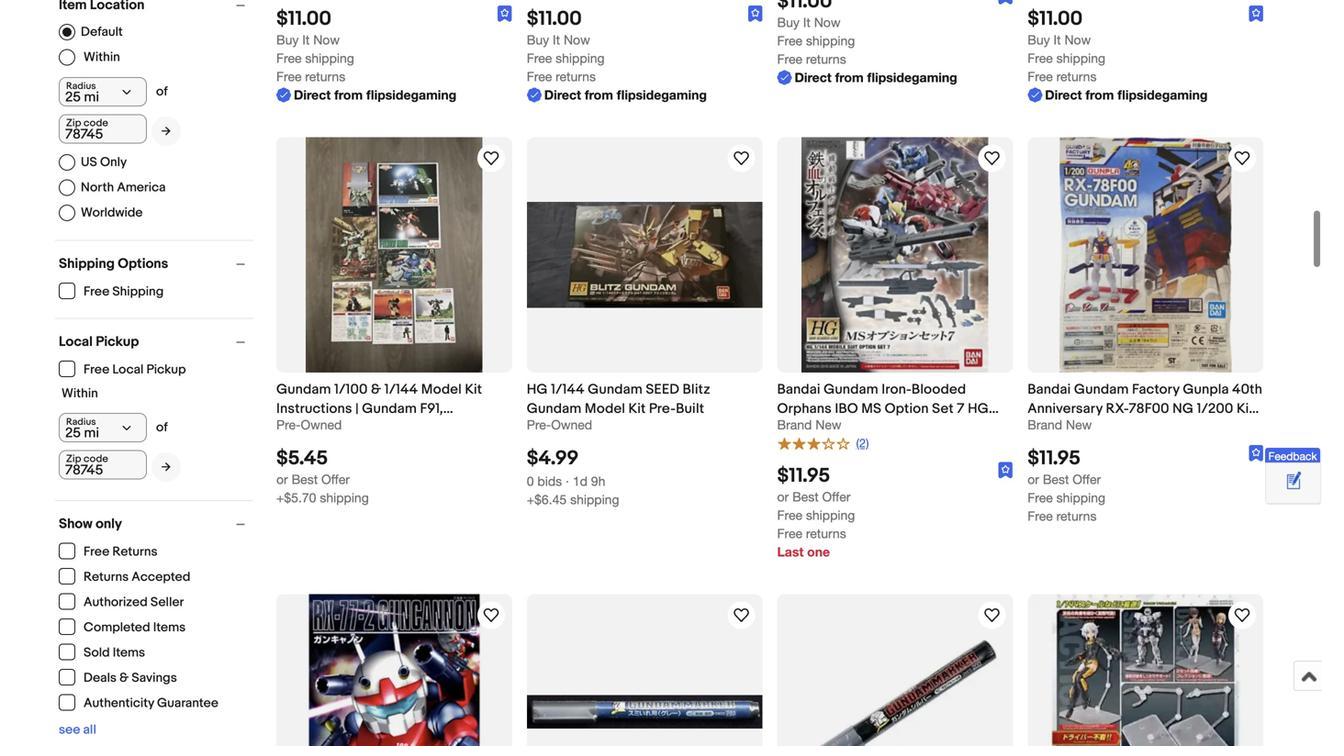Task type: vqa. For each thing, say whether or not it's contained in the screenshot.
the middle Offer
yes



Task type: locate. For each thing, give the bounding box(es) containing it.
completed items link
[[59, 619, 187, 636]]

brand new left rx-
[[1028, 418, 1092, 433]]

it for first direct from flipsidegaming text field from right
[[1054, 32, 1061, 47]]

hg right 7 in the bottom right of the page
[[968, 401, 989, 418]]

owned up $4.99
[[551, 418, 592, 433]]

2 bandai from the left
[[1028, 382, 1071, 398]]

see
[[59, 723, 80, 738]]

pickup up free local pickup link
[[96, 334, 139, 350]]

or
[[276, 472, 288, 487], [1028, 472, 1040, 487], [778, 489, 789, 505]]

watch gundam marker gm05 silver - fine tip bandai action model kit hg rg mg pg image
[[981, 605, 1003, 627]]

default
[[81, 24, 123, 40]]

0 horizontal spatial bandai
[[778, 382, 821, 398]]

items down authorized seller
[[153, 620, 186, 636]]

1 horizontal spatial pre-
[[527, 418, 551, 433]]

0 vertical spatial shipping
[[59, 256, 115, 272]]

it for first direct from flipsidegaming text field
[[302, 32, 310, 47]]

1 horizontal spatial usa
[[1028, 420, 1055, 437]]

bandai inside bandai gundam iron-blooded orphans ibo ms option set 7 hg 1/144 model kit usa
[[778, 382, 821, 398]]

new left rx-
[[1066, 418, 1092, 433]]

0 horizontal spatial new
[[816, 418, 842, 433]]

shipping inside $5.45 or best offer +$5.70 shipping
[[320, 490, 369, 506]]

1 vertical spatial model
[[585, 401, 626, 418]]

guarantee
[[157, 696, 219, 712]]

pre- up $4.99
[[527, 418, 551, 433]]

returns up returns accepted
[[112, 545, 158, 560]]

0 horizontal spatial offer
[[321, 472, 350, 487]]

0 horizontal spatial hg
[[527, 382, 548, 398]]

offer inside 'or best offer free shipping free returns'
[[1073, 472, 1101, 487]]

items inside completed items link
[[153, 620, 186, 636]]

$11.95 up 'or best offer free shipping free returns'
[[1028, 447, 1081, 471]]

1 horizontal spatial bandai
[[1028, 382, 1071, 398]]

ms
[[862, 401, 882, 418]]

watch bandai gundam factory gunpla 40th anniversary rx-78f00 ng 1/200 kit usa seller image
[[1232, 147, 1254, 169]]

$11.95 down (2) link
[[778, 464, 830, 488]]

gundam marker gm02 gray - fine tip bandai action model kit hg rg mg pg image
[[527, 696, 763, 729]]

& inside the gundam 1/100 & 1/144 model kit instructions | gundam f91, silhouette, g gundam
[[371, 382, 381, 398]]

gundam up ibo
[[824, 382, 879, 398]]

1 brand new from the left
[[778, 418, 842, 433]]

shipping inside or best offer free shipping free returns last one
[[806, 508, 855, 523]]

1 vertical spatial &
[[119, 671, 129, 687]]

offer down the anniversary on the bottom
[[1073, 472, 1101, 487]]

bandai gundam factory gunpla 40th anniversary rx-78f00 ng 1/200 kit usa seller image
[[1060, 137, 1232, 373]]

items for completed items
[[153, 620, 186, 636]]

free shipping link
[[59, 283, 165, 300]]

2 new from the left
[[1066, 418, 1092, 433]]

1 horizontal spatial direct from flipsidegaming text field
[[1028, 86, 1208, 104]]

pickup down "local pickup" dropdown button
[[147, 362, 186, 378]]

0 horizontal spatial direct from flipsidegaming text field
[[276, 86, 457, 104]]

items up deals & savings
[[113, 646, 145, 661]]

option
[[885, 401, 929, 418]]

free
[[778, 33, 803, 48], [276, 51, 302, 66], [527, 51, 552, 66], [1028, 51, 1053, 66], [778, 52, 803, 67], [276, 69, 302, 84], [527, 69, 552, 84], [1028, 69, 1053, 84], [84, 284, 110, 300], [84, 362, 110, 378], [1028, 490, 1053, 506], [778, 508, 803, 523], [1028, 509, 1053, 524], [778, 526, 803, 541], [84, 545, 110, 560]]

$11.95
[[1028, 447, 1081, 471], [778, 464, 830, 488]]

1 vertical spatial hg
[[968, 401, 989, 418]]

bandai up the anniversary on the bottom
[[1028, 382, 1071, 398]]

or down the anniversary on the bottom
[[1028, 472, 1040, 487]]

1 horizontal spatial items
[[153, 620, 186, 636]]

2 horizontal spatial offer
[[1073, 472, 1101, 487]]

gundam right the |
[[362, 401, 417, 418]]

1 horizontal spatial local
[[112, 362, 144, 378]]

all
[[83, 723, 96, 738]]

2 brand new from the left
[[1028, 418, 1092, 433]]

Direct from flipsidegaming text field
[[276, 86, 457, 104], [1028, 86, 1208, 104]]

2 horizontal spatial pre-
[[649, 401, 676, 418]]

pickup
[[96, 334, 139, 350], [147, 362, 186, 378]]

best up +$5.70
[[292, 472, 318, 487]]

offer inside or best offer free shipping free returns last one
[[823, 489, 851, 505]]

3 $11.00 from the left
[[1028, 7, 1083, 31]]

2 owned from the left
[[551, 418, 592, 433]]

0 vertical spatial model
[[421, 382, 462, 398]]

or best offer free shipping free returns last one
[[778, 489, 855, 560]]

1 brand from the left
[[778, 418, 812, 433]]

1 vertical spatial seller
[[151, 595, 184, 611]]

1 vertical spatial shipping
[[112, 284, 164, 300]]

& right the deals
[[119, 671, 129, 687]]

savings
[[132, 671, 177, 687]]

flipsidegaming for first direct from flipsidegaming text field from right
[[1118, 87, 1208, 102]]

kit
[[465, 382, 482, 398], [629, 401, 646, 418], [1237, 401, 1254, 418], [858, 420, 875, 437]]

brand
[[778, 418, 812, 433], [1028, 418, 1063, 433]]

returns inside 'or best offer free shipping free returns'
[[1057, 509, 1097, 524]]

0 horizontal spatial 1/144
[[385, 382, 418, 398]]

of
[[156, 84, 168, 100], [156, 420, 168, 436]]

buy
[[778, 15, 800, 30], [276, 32, 299, 47], [527, 32, 549, 47], [1028, 32, 1050, 47]]

best
[[292, 472, 318, 487], [1043, 472, 1069, 487], [793, 489, 819, 505]]

0 horizontal spatial $11.00
[[276, 7, 332, 31]]

1 horizontal spatial owned
[[551, 418, 592, 433]]

78f00
[[1129, 401, 1170, 418]]

brand for 1/144
[[778, 418, 812, 433]]

1 horizontal spatial model
[[585, 401, 626, 418]]

brand left rx-
[[1028, 418, 1063, 433]]

1 $11.00 from the left
[[276, 7, 332, 31]]

1 horizontal spatial offer
[[823, 489, 851, 505]]

seed
[[646, 382, 680, 398]]

1 horizontal spatial brand
[[1028, 418, 1063, 433]]

1 horizontal spatial seller
[[1058, 420, 1095, 437]]

see all button
[[59, 723, 96, 738]]

1 usa from the left
[[879, 420, 906, 437]]

items
[[153, 620, 186, 636], [113, 646, 145, 661]]

1 horizontal spatial hg
[[968, 401, 989, 418]]

free local pickup link
[[59, 361, 187, 378]]

0 horizontal spatial usa
[[879, 420, 906, 437]]

2 $11.00 from the left
[[527, 7, 582, 31]]

deals & savings link
[[59, 670, 178, 687]]

buy it now free shipping free returns direct from flipsidegaming
[[778, 15, 958, 85], [276, 32, 457, 102], [527, 32, 707, 102], [1028, 32, 1208, 102]]

offer inside $5.45 or best offer +$5.70 shipping
[[321, 472, 350, 487]]

2 vertical spatial model
[[814, 420, 855, 437]]

best inside 'or best offer free shipping free returns'
[[1043, 472, 1069, 487]]

1 new from the left
[[816, 418, 842, 433]]

1 owned from the left
[[301, 418, 342, 433]]

(2)
[[856, 436, 869, 450]]

flipsidegaming
[[868, 70, 958, 85], [367, 87, 457, 102], [617, 87, 707, 102], [1118, 87, 1208, 102]]

1 horizontal spatial 1/144
[[551, 382, 585, 398]]

0 horizontal spatial items
[[113, 646, 145, 661]]

0 vertical spatial items
[[153, 620, 186, 636]]

within down default
[[84, 50, 120, 65]]

returns accepted link
[[59, 569, 191, 586]]

from for first direct from flipsidegaming text field from right
[[1086, 87, 1115, 102]]

0 horizontal spatial direct from flipsidegaming text field
[[527, 86, 707, 104]]

pre- down "seed"
[[649, 401, 676, 418]]

bandai gundam iron-blooded orphans ibo ms option set 7 hg 1/144 model kit usa image
[[802, 137, 989, 373]]

0 vertical spatial pickup
[[96, 334, 139, 350]]

only
[[96, 516, 122, 533]]

seller down accepted
[[151, 595, 184, 611]]

1 direct from flipsidegaming text field from the left
[[276, 86, 457, 104]]

1 horizontal spatial best
[[793, 489, 819, 505]]

2 direct from flipsidegaming text field from the left
[[1028, 86, 1208, 104]]

shipping
[[806, 33, 855, 48], [305, 51, 354, 66], [556, 51, 605, 66], [1057, 51, 1106, 66], [320, 490, 369, 506], [1057, 490, 1106, 506], [570, 492, 620, 507], [806, 508, 855, 523]]

|
[[356, 401, 359, 418]]

bandai up orphans
[[778, 382, 821, 398]]

best for or best offer free shipping free returns
[[1043, 472, 1069, 487]]

seller down the anniversary on the bottom
[[1058, 420, 1095, 437]]

best inside or best offer free shipping free returns last one
[[793, 489, 819, 505]]

0 horizontal spatial pre-
[[276, 418, 301, 433]]

0
[[527, 474, 534, 489]]

default link
[[59, 24, 123, 40]]

0 vertical spatial of
[[156, 84, 168, 100]]

gundam left "seed"
[[588, 382, 643, 398]]

hg 1/144 gundam seed blitz gundam model kit pre-built link
[[527, 380, 763, 418]]

watch hg 1/144 gundam seed blitz gundam model kit pre-built image
[[731, 147, 753, 169]]

or for or best offer free shipping free returns
[[1028, 472, 1040, 487]]

0 vertical spatial &
[[371, 382, 381, 398]]

bandai inside bandai gundam factory gunpla 40th anniversary rx-78f00 ng 1/200 kit usa seller
[[1028, 382, 1071, 398]]

2 of from the top
[[156, 420, 168, 436]]

set
[[932, 401, 954, 418]]

of up apply within filter icon on the left of page
[[156, 420, 168, 436]]

of up apply within filter image
[[156, 84, 168, 100]]

1 horizontal spatial direct from flipsidegaming text field
[[778, 69, 958, 87]]

2 horizontal spatial model
[[814, 420, 855, 437]]

it
[[803, 15, 811, 30], [302, 32, 310, 47], [553, 32, 560, 47], [1054, 32, 1061, 47]]

or up last
[[778, 489, 789, 505]]

returns
[[806, 52, 847, 67], [305, 69, 346, 84], [556, 69, 596, 84], [1057, 69, 1097, 84], [1057, 509, 1097, 524], [806, 526, 847, 541]]

usa down option
[[879, 420, 906, 437]]

2 horizontal spatial or
[[1028, 472, 1040, 487]]

shipping down 'options' in the top of the page
[[112, 284, 164, 300]]

& right 1/100 on the left bottom of the page
[[371, 382, 381, 398]]

offer down (2) link
[[823, 489, 851, 505]]

1 vertical spatial of
[[156, 420, 168, 436]]

bids
[[538, 474, 562, 489]]

or inside $5.45 or best offer +$5.70 shipping
[[276, 472, 288, 487]]

2 usa from the left
[[1028, 420, 1055, 437]]

0 horizontal spatial or
[[276, 472, 288, 487]]

shipping up free shipping link
[[59, 256, 115, 272]]

returns down free returns link
[[84, 570, 129, 586]]

or up +$5.70
[[276, 472, 288, 487]]

local up free local pickup link
[[59, 334, 93, 350]]

1 of from the top
[[156, 84, 168, 100]]

bandai gundam bb #225 bb225 rx-77-2 guncannon sd model kit usa seller image
[[276, 595, 512, 747]]

0 horizontal spatial brand new
[[778, 418, 842, 433]]

deals & savings
[[84, 671, 177, 687]]

1/144 inside the gundam 1/100 & 1/144 model kit instructions | gundam f91, silhouette, g gundam
[[385, 382, 418, 398]]

best down the anniversary on the bottom
[[1043, 472, 1069, 487]]

1 horizontal spatial or
[[778, 489, 789, 505]]

owned
[[301, 418, 342, 433], [551, 418, 592, 433]]

1 vertical spatial items
[[113, 646, 145, 661]]

brand new up (2) link
[[778, 418, 842, 433]]

direct
[[795, 70, 832, 85], [294, 87, 331, 102], [544, 87, 581, 102], [1045, 87, 1082, 102]]

2 horizontal spatial $11.00
[[1028, 7, 1083, 31]]

1 bandai from the left
[[778, 382, 821, 398]]

1 horizontal spatial brand new
[[1028, 418, 1092, 433]]

40th
[[1233, 382, 1263, 398]]

·
[[566, 474, 569, 489]]

0 vertical spatial hg
[[527, 382, 548, 398]]

1 horizontal spatial &
[[371, 382, 381, 398]]

gundam up rx-
[[1075, 382, 1129, 398]]

ng
[[1173, 401, 1194, 418]]

offer for or best offer free shipping free returns last one
[[823, 489, 851, 505]]

hg 1/144 gundam seed blitz gundam model kit pre-built pre-owned
[[527, 382, 711, 433]]

items inside sold items link
[[113, 646, 145, 661]]

0 vertical spatial seller
[[1058, 420, 1095, 437]]

Direct from flipsidegaming text field
[[778, 69, 958, 87], [527, 86, 707, 104]]

north
[[81, 180, 114, 195]]

offer down $5.45
[[321, 472, 350, 487]]

&
[[371, 382, 381, 398], [119, 671, 129, 687]]

owned left g
[[301, 418, 342, 433]]

2 horizontal spatial best
[[1043, 472, 1069, 487]]

0 horizontal spatial local
[[59, 334, 93, 350]]

shipping inside 'or best offer free shipping free returns'
[[1057, 490, 1106, 506]]

2 brand from the left
[[1028, 418, 1063, 433]]

or inside or best offer free shipping free returns last one
[[778, 489, 789, 505]]

pre- up $5.45
[[276, 418, 301, 433]]

brand up (2) link
[[778, 418, 812, 433]]

offer
[[321, 472, 350, 487], [1073, 472, 1101, 487], [823, 489, 851, 505]]

0 horizontal spatial model
[[421, 382, 462, 398]]

1 horizontal spatial pickup
[[147, 362, 186, 378]]

direct for right direct from flipsidegaming text box
[[795, 70, 832, 85]]

gundam inside bandai gundam factory gunpla 40th anniversary rx-78f00 ng 1/200 kit usa seller
[[1075, 382, 1129, 398]]

brand for usa
[[1028, 418, 1063, 433]]

gundam 1/100 & 1/144 model kit instructions | gundam f91, silhouette, g gundam link
[[276, 380, 512, 437]]

of for free local pickup
[[156, 420, 168, 436]]

None text field
[[59, 114, 147, 144], [59, 451, 147, 480], [59, 114, 147, 144], [59, 451, 147, 480]]

sold
[[84, 646, 110, 661]]

0 horizontal spatial brand
[[778, 418, 812, 433]]

best up one
[[793, 489, 819, 505]]

$11.00
[[276, 7, 332, 31], [527, 7, 582, 31], [1028, 7, 1083, 31]]

1 horizontal spatial $11.00
[[527, 7, 582, 31]]

apply within filter image
[[162, 461, 171, 473]]

local
[[59, 334, 93, 350], [112, 362, 144, 378]]

from for right direct from flipsidegaming text box
[[835, 70, 864, 85]]

0 horizontal spatial best
[[292, 472, 318, 487]]

1 vertical spatial pickup
[[147, 362, 186, 378]]

0 horizontal spatial seller
[[151, 595, 184, 611]]

hg up $4.99
[[527, 382, 548, 398]]

or inside 'or best offer free shipping free returns'
[[1028, 472, 1040, 487]]

shipping
[[59, 256, 115, 272], [112, 284, 164, 300]]

0 horizontal spatial &
[[119, 671, 129, 687]]

new for seller
[[1066, 418, 1092, 433]]

0 horizontal spatial owned
[[301, 418, 342, 433]]

1 vertical spatial local
[[112, 362, 144, 378]]

bandai gundam factory gunpla 40th anniversary rx-78f00 ng 1/200 kit usa seller heading
[[1028, 382, 1263, 437]]

$4.99 0 bids · 1d 9h +$6.45 shipping
[[527, 447, 620, 507]]

2 horizontal spatial 1/144
[[778, 420, 811, 437]]

kit inside bandai gundam factory gunpla 40th anniversary rx-78f00 ng 1/200 kit usa seller
[[1237, 401, 1254, 418]]

bandai for bandai gundam iron-blooded orphans ibo ms option set 7 hg 1/144 model kit usa
[[778, 382, 821, 398]]

items for sold items
[[113, 646, 145, 661]]

$11.00 for leftmost direct from flipsidegaming text box
[[527, 7, 582, 31]]

one
[[808, 545, 830, 560]]

usa down the anniversary on the bottom
[[1028, 420, 1055, 437]]

7
[[957, 401, 965, 418]]

returns
[[112, 545, 158, 560], [84, 570, 129, 586]]

flipsidegaming for right direct from flipsidegaming text box
[[868, 70, 958, 85]]

1 horizontal spatial new
[[1066, 418, 1092, 433]]

new up (2) link
[[816, 418, 842, 433]]

local pickup
[[59, 334, 139, 350]]

within down free local pickup link
[[62, 386, 98, 402]]

local down "local pickup" dropdown button
[[112, 362, 144, 378]]



Task type: describe. For each thing, give the bounding box(es) containing it.
worldwide link
[[59, 205, 143, 221]]

silhouette,
[[276, 420, 345, 437]]

usa inside bandai gundam iron-blooded orphans ibo ms option set 7 hg 1/144 model kit usa
[[879, 420, 906, 437]]

authenticity guarantee
[[84, 696, 219, 712]]

9h
[[591, 474, 606, 489]]

of for default
[[156, 84, 168, 100]]

kit inside bandai gundam iron-blooded orphans ibo ms option set 7 hg 1/144 model kit usa
[[858, 420, 875, 437]]

1/200
[[1197, 401, 1234, 418]]

+$5.70
[[276, 490, 316, 506]]

or best offer free shipping free returns
[[1028, 472, 1106, 524]]

sold items
[[84, 646, 145, 661]]

gundam inside bandai gundam iron-blooded orphans ibo ms option set 7 hg 1/144 model kit usa
[[824, 382, 879, 398]]

hg 1/144 gundam seed blitz gundam model kit pre-built image
[[527, 202, 763, 308]]

factory
[[1133, 382, 1180, 398]]

blitz
[[683, 382, 711, 398]]

watch bandai gundam iron-blooded orphans ibo ms option set 7 hg 1/144 model kit usa image
[[981, 147, 1003, 169]]

authorized seller link
[[59, 594, 185, 611]]

anniversary
[[1028, 401, 1103, 418]]

gundam 1/100 & 1/144 model kit instructions | gundam f91, silhouette, g gundam
[[276, 382, 482, 437]]

instructions
[[276, 401, 352, 418]]

rx-
[[1106, 401, 1129, 418]]

iron-
[[882, 382, 912, 398]]

usa inside bandai gundam factory gunpla 40th anniversary rx-78f00 ng 1/200 kit usa seller
[[1028, 420, 1055, 437]]

gundam up $4.99
[[527, 401, 582, 418]]

brand new for seller
[[1028, 418, 1092, 433]]

$4.99
[[527, 447, 579, 471]]

built
[[676, 401, 705, 418]]

sold items link
[[59, 644, 146, 661]]

it for leftmost direct from flipsidegaming text box
[[553, 32, 560, 47]]

bandai for bandai gundam factory gunpla 40th anniversary rx-78f00 ng 1/200 kit usa seller
[[1028, 382, 1071, 398]]

or for or best offer free shipping free returns last one
[[778, 489, 789, 505]]

1d
[[573, 474, 588, 489]]

options
[[118, 256, 168, 272]]

last
[[778, 545, 804, 560]]

hg 1/144 gundam seed blitz gundam model kit pre-built heading
[[527, 382, 711, 418]]

hg inside hg 1/144 gundam seed blitz gundam model kit pre-built pre-owned
[[527, 382, 548, 398]]

gundam 1/100 & 1/144 model kit instructions | gundam f91, silhouette, g gundam image
[[306, 137, 483, 373]]

free shipping
[[84, 284, 164, 300]]

+$6.45
[[527, 492, 567, 507]]

show
[[59, 516, 93, 533]]

1 vertical spatial within
[[62, 386, 98, 402]]

hg inside bandai gundam iron-blooded orphans ibo ms option set 7 hg 1/144 model kit usa
[[968, 401, 989, 418]]

us
[[81, 155, 97, 170]]

0 vertical spatial returns
[[112, 545, 158, 560]]

kit inside hg 1/144 gundam seed blitz gundam model kit pre-built pre-owned
[[629, 401, 646, 418]]

from for first direct from flipsidegaming text field
[[334, 87, 363, 102]]

show only
[[59, 516, 122, 533]]

0 vertical spatial local
[[59, 334, 93, 350]]

ibo
[[835, 401, 859, 418]]

authorized
[[84, 595, 148, 611]]

offer for or best offer free shipping free returns
[[1073, 472, 1101, 487]]

gunpla
[[1183, 382, 1230, 398]]

free local pickup
[[84, 362, 186, 378]]

free returns link
[[59, 543, 158, 560]]

north america
[[81, 180, 166, 195]]

action base 6 [clear color] for gundam, 30mm & more! model kit bandai hobby image
[[1028, 595, 1264, 747]]

free returns
[[84, 545, 158, 560]]

1/144 inside hg 1/144 gundam seed blitz gundam model kit pre-built pre-owned
[[551, 382, 585, 398]]

watch action base 6 [clear color] for gundam, 30mm & more! model kit bandai hobby image
[[1232, 605, 1254, 627]]

north america link
[[59, 180, 166, 196]]

f91,
[[420, 401, 443, 418]]

bandai gundam iron-blooded orphans ibo ms option set 7 hg 1/144 model kit usa link
[[778, 380, 1013, 437]]

0 vertical spatial within
[[84, 50, 120, 65]]

1/144 inside bandai gundam iron-blooded orphans ibo ms option set 7 hg 1/144 model kit usa
[[778, 420, 811, 437]]

seller inside bandai gundam factory gunpla 40th anniversary rx-78f00 ng 1/200 kit usa seller
[[1058, 420, 1095, 437]]

0 horizontal spatial pickup
[[96, 334, 139, 350]]

model inside the gundam 1/100 & 1/144 model kit instructions | gundam f91, silhouette, g gundam
[[421, 382, 462, 398]]

shipping options button
[[59, 256, 254, 272]]

from for leftmost direct from flipsidegaming text box
[[585, 87, 613, 102]]

pre-owned
[[276, 418, 342, 433]]

only
[[100, 155, 127, 170]]

completed items
[[84, 620, 186, 636]]

accepted
[[132, 570, 190, 586]]

watch gundam 1/100 & 1/144 model kit instructions | gundam f91, silhouette, g gundam image
[[480, 147, 502, 169]]

bandai gundam factory gunpla 40th anniversary rx-78f00 ng 1/200 kit usa seller
[[1028, 382, 1263, 437]]

direct for first direct from flipsidegaming text field
[[294, 87, 331, 102]]

bandai gundam factory gunpla 40th anniversary rx-78f00 ng 1/200 kit usa seller link
[[1028, 380, 1264, 437]]

model inside hg 1/144 gundam seed blitz gundam model kit pre-built pre-owned
[[585, 401, 626, 418]]

worldwide
[[81, 205, 143, 221]]

america
[[117, 180, 166, 195]]

model inside bandai gundam iron-blooded orphans ibo ms option set 7 hg 1/144 model kit usa
[[814, 420, 855, 437]]

watch bandai gundam bb #225 bb225 rx-77-2 guncannon sd model kit usa seller image
[[480, 605, 502, 627]]

orphans
[[778, 401, 832, 418]]

show only button
[[59, 516, 254, 533]]

1 horizontal spatial $11.95
[[1028, 447, 1081, 471]]

returns accepted
[[84, 570, 190, 586]]

authenticity guarantee link
[[59, 695, 219, 712]]

watch gundam marker gm02 gray - fine tip bandai action model kit hg rg mg pg image
[[731, 605, 753, 627]]

blooded
[[912, 382, 967, 398]]

flipsidegaming for leftmost direct from flipsidegaming text box
[[617, 87, 707, 102]]

apply within filter image
[[162, 125, 171, 137]]

completed
[[84, 620, 150, 636]]

brand new for model
[[778, 418, 842, 433]]

(2) link
[[778, 435, 869, 451]]

$5.45
[[276, 447, 328, 471]]

gundam marker gm05 silver - fine tip bandai action model kit hg rg mg pg image
[[778, 625, 1013, 747]]

best inside $5.45 or best offer +$5.70 shipping
[[292, 472, 318, 487]]

returns inside or best offer free shipping free returns last one
[[806, 526, 847, 541]]

bandai gundam iron-blooded orphans ibo ms option set 7 hg 1/144 model kit usa
[[778, 382, 989, 437]]

us only
[[81, 155, 127, 170]]

g
[[349, 420, 360, 437]]

bandai gundam iron-blooded orphans ibo ms option set 7 hg 1/144 model kit usa heading
[[778, 382, 999, 437]]

flipsidegaming for first direct from flipsidegaming text field
[[367, 87, 457, 102]]

authenticity
[[84, 696, 154, 712]]

new for model
[[816, 418, 842, 433]]

kit inside the gundam 1/100 & 1/144 model kit instructions | gundam f91, silhouette, g gundam
[[465, 382, 482, 398]]

0 horizontal spatial $11.95
[[778, 464, 830, 488]]

it for right direct from flipsidegaming text box
[[803, 15, 811, 30]]

us only link
[[59, 154, 127, 171]]

shipping inside $4.99 0 bids · 1d 9h +$6.45 shipping
[[570, 492, 620, 507]]

gundam right g
[[363, 420, 418, 437]]

local pickup button
[[59, 334, 254, 350]]

shipping options
[[59, 256, 168, 272]]

owned inside hg 1/144 gundam seed blitz gundam model kit pre-built pre-owned
[[551, 418, 592, 433]]

$5.45 or best offer +$5.70 shipping
[[276, 447, 369, 506]]

$11.00 for first direct from flipsidegaming text field
[[276, 7, 332, 31]]

deals
[[84, 671, 117, 687]]

1 vertical spatial returns
[[84, 570, 129, 586]]

1/100
[[334, 382, 368, 398]]

direct for first direct from flipsidegaming text field from right
[[1045, 87, 1082, 102]]

authorized seller
[[84, 595, 184, 611]]

gundam up instructions
[[276, 382, 331, 398]]

$11.00 for first direct from flipsidegaming text field from right
[[1028, 7, 1083, 31]]

see all
[[59, 723, 96, 738]]

best for or best offer free shipping free returns last one
[[793, 489, 819, 505]]

feedback
[[1269, 450, 1318, 463]]

gundam 1/100 & 1/144 model kit instructions | gundam f91, silhouette, g gundam heading
[[276, 382, 482, 437]]

direct for leftmost direct from flipsidegaming text box
[[544, 87, 581, 102]]



